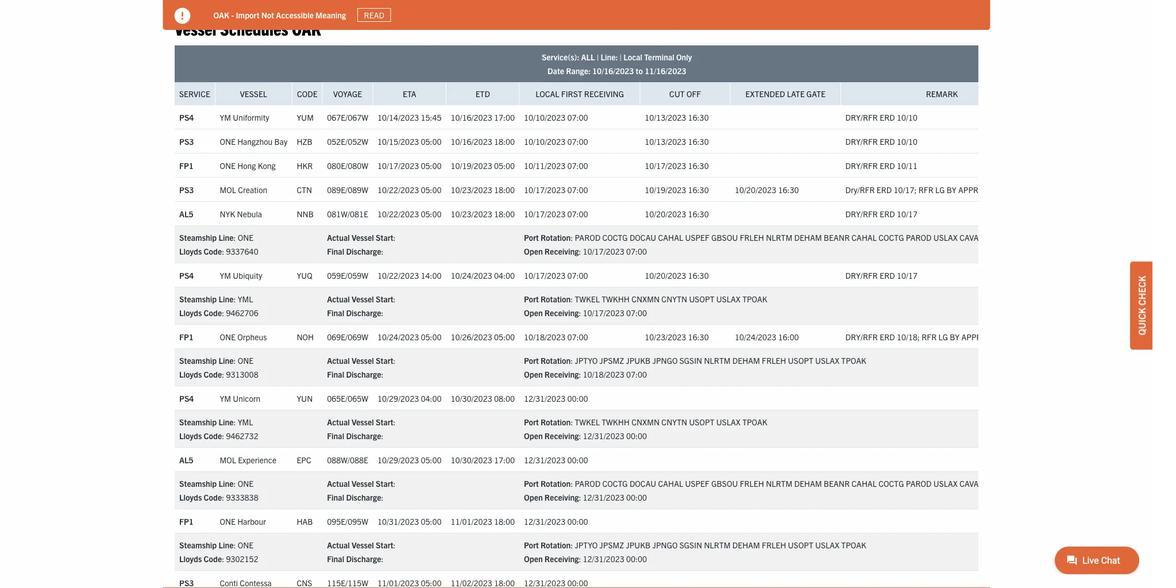 Task type: locate. For each thing, give the bounding box(es) containing it.
line up 9462706
[[218, 293, 233, 304]]

0 horizontal spatial oak
[[214, 10, 230, 20]]

2 10/10/2023 07:00 from the top
[[524, 136, 588, 146]]

actual vessel start : final discharge : up 115e/115w
[[327, 539, 396, 564]]

10/23/2023 18:00 for 089e/089w
[[451, 184, 515, 194]]

one up 9337640
[[238, 232, 253, 242]]

vessel for steamship line : one lloyds code : 9313008
[[351, 355, 374, 365]]

final for : 9462732
[[327, 430, 344, 441]]

14:00
[[421, 270, 442, 280]]

1 vertical spatial 10/18/2023
[[583, 369, 625, 379]]

hong
[[237, 160, 256, 170]]

1 vertical spatial 10/10/2023
[[524, 136, 566, 146]]

al5 left nyk
[[179, 208, 193, 218]]

3 start from the top
[[376, 355, 393, 365]]

lloyds inside steamship line : yml lloyds code : 9462732
[[179, 430, 202, 441]]

ym for ym uniformity
[[220, 111, 231, 122]]

rotation inside port rotation : twkel twkhh cnxmn cnytn usopt uslax tpoak open receiving : 12/31/2023 00:00
[[541, 416, 571, 427]]

one up 9302152
[[238, 539, 253, 550]]

0 vertical spatial 10/30/2023
[[451, 393, 492, 403]]

service
[[179, 88, 210, 99]]

yml inside steamship line : yml lloyds code : 9462706
[[238, 293, 253, 304]]

ps3 for one hangzhou bay
[[179, 136, 194, 146]]

one
[[220, 136, 235, 146], [220, 160, 235, 170], [238, 232, 253, 242], [220, 331, 235, 341], [238, 355, 253, 365], [238, 478, 253, 488], [220, 516, 235, 526], [238, 539, 253, 550]]

07:00
[[567, 111, 588, 122], [567, 136, 588, 146], [567, 160, 588, 170], [567, 184, 588, 194], [567, 208, 588, 218], [626, 246, 647, 256], [567, 270, 588, 280], [626, 307, 647, 318], [567, 331, 588, 341], [626, 369, 647, 379]]

15:45
[[421, 111, 442, 122]]

6 discharge from the top
[[346, 553, 381, 564]]

115e/115w
[[327, 577, 368, 587]]

0 vertical spatial jpsmz
[[600, 355, 624, 365]]

0 vertical spatial local
[[624, 51, 643, 62]]

2 jpukb from the top
[[626, 539, 651, 550]]

10/31/2023 05:00
[[377, 516, 442, 526]]

1 10/10/2023 from the top
[[524, 111, 566, 122]]

10/13/2023 for 10/16/2023 17:00
[[645, 111, 686, 122]]

erd for 059e/059w
[[880, 270, 895, 280]]

2 jpngo from the top
[[653, 539, 678, 550]]

sgsin for : 10/18/2023 07:00
[[680, 355, 702, 365]]

dry/rfr erd 10/17 for 10/24/2023 04:00
[[846, 270, 918, 280]]

2 sgsin from the top
[[680, 539, 702, 550]]

start for steamship line : one lloyds code : 9337640
[[376, 232, 393, 242]]

0 vertical spatial ps3
[[179, 136, 194, 146]]

0 vertical spatial approval
[[959, 184, 998, 194]]

1 vertical spatial uspef
[[685, 478, 710, 488]]

10/29/2023 right 065e/065w
[[377, 393, 419, 403]]

hzb
[[297, 136, 312, 146]]

by right 10/17;
[[947, 184, 957, 194]]

1 beanr from the top
[[824, 232, 850, 242]]

steamship for steamship line : one lloyds code : 9302152
[[179, 539, 217, 550]]

sgsin inside port rotation : jptyo jpsmz jpukb jpngo sgsin nlrtm deham frleh usopt uslax tpoak open receiving : 12/31/2023 00:00
[[680, 539, 702, 550]]

beanr inside port rotation : parod coctg docau cahal uspef gbsou frleh nlrtm deham beanr cahal coctg parod uslax cavan usopt tpoak open receiving : 12/31/2023 00:00
[[824, 478, 850, 488]]

1 vertical spatial twkel
[[575, 416, 600, 427]]

2 jpsmz from the top
[[600, 539, 624, 550]]

3 open from the top
[[524, 369, 543, 379]]

nlrtm inside port rotation : parod coctg docau cahal uspef gbsou frleh nlrtm deham beanr cahal coctg parod uslax cavan usopt tpoak open receiving : 10/17/2023 07:00
[[766, 232, 793, 242]]

actual vessel start : final discharge : for : 9462706
[[327, 293, 396, 318]]

port for port rotation : twkel twkhh cnxmn cnytn usopt uslax tpoak open receiving : 10/17/2023 07:00
[[524, 293, 539, 304]]

1 discharge from the top
[[346, 246, 381, 256]]

vessel down 069e/069w
[[351, 355, 374, 365]]

0 horizontal spatial 10/19/2023
[[451, 160, 492, 170]]

4 open from the top
[[524, 430, 543, 441]]

10/16/2023 for 10/16/2023 18:00
[[451, 136, 492, 146]]

steamship inside steamship line : one lloyds code : 9337640
[[179, 232, 217, 242]]

1 actual from the top
[[327, 232, 350, 242]]

1 vertical spatial 10/17/2023 07:00
[[524, 208, 588, 218]]

10/16/2023 down etd on the top of the page
[[451, 111, 492, 122]]

orpheus
[[237, 331, 267, 341]]

2 cnytn from the top
[[662, 416, 687, 427]]

1 uspef from the top
[[685, 232, 710, 242]]

deham inside port rotation : parod coctg docau cahal uspef gbsou frleh nlrtm deham beanr cahal coctg parod uslax cavan usopt tpoak open receiving : 10/17/2023 07:00
[[794, 232, 822, 242]]

code left 9462732
[[204, 430, 222, 441]]

5 discharge from the top
[[346, 492, 381, 502]]

1 10/17/2023 07:00 from the top
[[524, 184, 588, 194]]

local up to
[[624, 51, 643, 62]]

start for steamship line : yml lloyds code : 9462732
[[376, 416, 393, 427]]

11/01/2023
[[451, 516, 492, 526], [377, 577, 419, 587]]

10/13/2023 16:30 for 18:00
[[645, 136, 709, 146]]

actual vessel start : final discharge : up 069e/069w
[[327, 293, 396, 318]]

10/19/2023 05:00
[[451, 160, 515, 170]]

1 ps4 from the top
[[179, 111, 194, 122]]

0 vertical spatial ym
[[220, 111, 231, 122]]

12/31/2023
[[524, 393, 566, 403], [583, 430, 625, 441], [524, 454, 566, 464], [583, 492, 625, 502], [524, 516, 566, 526], [583, 553, 625, 564], [524, 577, 566, 587]]

twkel inside port rotation : twkel twkhh cnxmn cnytn usopt uslax tpoak open receiving : 10/17/2023 07:00
[[575, 293, 600, 304]]

1 vertical spatial lg
[[939, 331, 948, 341]]

oak left -
[[214, 10, 230, 20]]

ps3 left mol creation
[[179, 184, 194, 194]]

ubiquity
[[233, 270, 262, 280]]

beanr for : 12/31/2023 00:00
[[824, 478, 850, 488]]

1 vertical spatial ps4
[[179, 270, 194, 280]]

nlrtm inside port rotation : jptyo jpsmz jpukb jpngo sgsin nlrtm deham frleh usopt uslax tpoak open receiving : 12/31/2023 00:00
[[704, 539, 731, 550]]

actual down 095e/095w
[[327, 539, 350, 550]]

1 10/23/2023 18:00 from the top
[[451, 184, 515, 194]]

actual vessel start : final discharge : down 088w/088e
[[327, 478, 396, 502]]

1 vertical spatial 10/19/2023
[[645, 184, 686, 194]]

lg right 10/18;
[[939, 331, 948, 341]]

1 vertical spatial 04:00
[[421, 393, 442, 403]]

creation
[[238, 184, 267, 194]]

twkhh inside port rotation : twkel twkhh cnxmn cnytn usopt uslax tpoak open receiving : 10/17/2023 07:00
[[602, 293, 630, 304]]

2 vertical spatial 10/20/2023
[[645, 270, 686, 280]]

gbsou inside port rotation : parod coctg docau cahal uspef gbsou frleh nlrtm deham beanr cahal coctg parod uslax cavan usopt tpoak open receiving : 12/31/2023 00:00
[[712, 478, 738, 488]]

steamship for steamship line : one lloyds code : 9333838
[[179, 478, 217, 488]]

1 17:00 from the top
[[494, 111, 515, 122]]

07:00 for 089e/089w
[[567, 184, 588, 194]]

0 vertical spatial 10/10/2023
[[524, 111, 566, 122]]

one inside steamship line : one lloyds code : 9333838
[[238, 478, 253, 488]]

17:00
[[494, 111, 515, 122], [494, 454, 515, 464]]

0 horizontal spatial 11/01/2023
[[377, 577, 419, 587]]

2 fp1 from the top
[[179, 331, 193, 341]]

discharge for : 9333838
[[346, 492, 381, 502]]

3 rotation from the top
[[541, 355, 571, 365]]

final up 088w/088e
[[327, 430, 344, 441]]

uspef inside port rotation : parod coctg docau cahal uspef gbsou frleh nlrtm deham beanr cahal coctg parod uslax cavan usopt tpoak open receiving : 12/31/2023 00:00
[[685, 478, 710, 488]]

2 actual vessel start : final discharge : from the top
[[327, 293, 396, 318]]

discharge up 095e/095w
[[346, 492, 381, 502]]

10/20/2023 16:30 up port rotation : parod coctg docau cahal uspef gbsou frleh nlrtm deham beanr cahal coctg parod uslax cavan usopt tpoak open receiving : 10/17/2023 07:00
[[735, 184, 799, 194]]

2 vertical spatial fp1
[[179, 516, 193, 526]]

0 vertical spatial cnxmn
[[632, 293, 660, 304]]

18:00 for 10/19/2023 16:30
[[494, 184, 515, 194]]

deham inside port rotation : jptyo jpsmz jpukb jpngo sgsin nlrtm deham frleh usopt uslax tpoak open receiving : 10/18/2023 07:00
[[733, 355, 760, 365]]

start down 10/29/2023 04:00
[[376, 416, 393, 427]]

2 rotation from the top
[[541, 293, 571, 304]]

lloyds left 9337640
[[179, 246, 202, 256]]

twkhh inside port rotation : twkel twkhh cnxmn cnytn usopt uslax tpoak open receiving : 12/31/2023 00:00
[[602, 416, 630, 427]]

code left 9313008 at the bottom of page
[[204, 369, 222, 379]]

5 final from the top
[[327, 492, 344, 502]]

10/18/2023
[[524, 331, 566, 341], [583, 369, 625, 379]]

10/30/2023 17:00
[[451, 454, 515, 464]]

10/19/2023
[[451, 160, 492, 170], [645, 184, 686, 194]]

0 vertical spatial dry/rfr erd 10/10
[[846, 111, 918, 122]]

10/17/2023 07:00
[[524, 184, 588, 194], [524, 208, 588, 218], [524, 270, 588, 280]]

one left orpheus
[[220, 331, 235, 341]]

code for steamship line : one lloyds code : 9337640
[[204, 246, 222, 256]]

final up 065e/065w
[[327, 369, 344, 379]]

10/15/2023 05:00
[[377, 136, 442, 146]]

port inside port rotation : twkel twkhh cnxmn cnytn usopt uslax tpoak open receiving : 12/31/2023 00:00
[[524, 416, 539, 427]]

1 lloyds from the top
[[179, 246, 202, 256]]

dry/rfr for 10/16/2023 18:00
[[846, 136, 878, 146]]

steamship for steamship line : yml lloyds code : 9462732
[[179, 416, 217, 427]]

start for steamship line : one lloyds code : 9302152
[[376, 539, 393, 550]]

| right the all
[[597, 51, 599, 62]]

oak - import not accessible meaning
[[214, 10, 346, 20]]

1 jpukb from the top
[[626, 355, 651, 365]]

check
[[1137, 276, 1148, 306]]

1 vertical spatial 10/16/2023
[[451, 111, 492, 122]]

discharge up 069e/069w
[[346, 307, 381, 318]]

11/02/2023
[[451, 577, 492, 587]]

1 vertical spatial al5
[[179, 454, 193, 464]]

1 10/22/2023 from the top
[[377, 184, 419, 194]]

hab
[[297, 516, 313, 526]]

1 vertical spatial local
[[536, 88, 559, 99]]

0 vertical spatial 17:00
[[494, 111, 515, 122]]

3 dry/rfr from the top
[[846, 160, 878, 170]]

2 10/13/2023 16:30 from the top
[[645, 136, 709, 146]]

0 vertical spatial 10/13/2023 16:30
[[645, 111, 709, 122]]

1 18:00 from the top
[[494, 136, 515, 146]]

final up 069e/069w
[[327, 307, 344, 318]]

discharge for : 9462706
[[346, 307, 381, 318]]

10/19/2023 down 10/17/2023 16:30
[[645, 184, 686, 194]]

1 vertical spatial beanr
[[824, 478, 850, 488]]

10/10/2023 up 10/11/2023
[[524, 136, 566, 146]]

actual vessel start : final discharge : down 065e/065w
[[327, 416, 396, 441]]

2 10/13/2023 from the top
[[645, 136, 686, 146]]

gbsou inside port rotation : parod coctg docau cahal uspef gbsou frleh nlrtm deham beanr cahal coctg parod uslax cavan usopt tpoak open receiving : 10/17/2023 07:00
[[712, 232, 738, 242]]

twkhh
[[602, 293, 630, 304], [602, 416, 630, 427]]

10/23/2023 18:00
[[451, 184, 515, 194], [451, 208, 515, 218]]

code inside steamship line : one lloyds code : 9337640
[[204, 246, 222, 256]]

rfr right 10/17;
[[919, 184, 934, 194]]

ps4 down service
[[179, 111, 194, 122]]

1 vertical spatial 17:00
[[494, 454, 515, 464]]

twkel
[[575, 293, 600, 304], [575, 416, 600, 427]]

lloyds inside steamship line : one lloyds code : 9313008
[[179, 369, 202, 379]]

cnytn for : 12/31/2023 00:00
[[662, 416, 687, 427]]

0 vertical spatial 10/16/2023
[[592, 65, 634, 76]]

lloyds for steamship line : yml lloyds code : 9462732
[[179, 430, 202, 441]]

final up 095e/095w
[[327, 492, 344, 502]]

jptyo
[[575, 355, 598, 365], [575, 539, 598, 550]]

harbour
[[237, 516, 266, 526]]

00:00 inside port rotation : jptyo jpsmz jpukb jpngo sgsin nlrtm deham frleh usopt uslax tpoak open receiving : 12/31/2023 00:00
[[626, 553, 647, 564]]

07:00 for 052e/052w
[[567, 136, 588, 146]]

sgsin inside port rotation : jptyo jpsmz jpukb jpngo sgsin nlrtm deham frleh usopt uslax tpoak open receiving : 10/18/2023 07:00
[[680, 355, 702, 365]]

rotation for port rotation : jptyo jpsmz jpukb jpngo sgsin nlrtm deham frleh usopt uslax tpoak open receiving : 10/18/2023 07:00
[[541, 355, 571, 365]]

1 actual vessel start : final discharge : from the top
[[327, 232, 396, 256]]

1 gbsou from the top
[[712, 232, 738, 242]]

10/17/2023
[[377, 160, 419, 170], [645, 160, 686, 170], [524, 184, 566, 194], [524, 208, 566, 218], [583, 246, 625, 256], [524, 270, 566, 280], [583, 307, 625, 318]]

jpsmz for 12/31/2023
[[600, 539, 624, 550]]

dry/rfr erd 10/18; rfr lg by approval
[[846, 331, 1001, 341]]

cavan
[[960, 232, 985, 242], [960, 478, 985, 488]]

9313008
[[226, 369, 258, 379]]

1 vertical spatial 11/01/2023
[[377, 577, 419, 587]]

10/22/2023 05:00 for 081w/081e
[[377, 208, 442, 218]]

3 final from the top
[[327, 369, 344, 379]]

dry/rfr erd 10/10 for 10/16/2023 18:00
[[846, 136, 918, 146]]

2 jptyo from the top
[[575, 539, 598, 550]]

cavan inside port rotation : parod coctg docau cahal uspef gbsou frleh nlrtm deham beanr cahal coctg parod uslax cavan usopt tpoak open receiving : 10/17/2023 07:00
[[960, 232, 985, 242]]

07:00 for 059e/059w
[[567, 270, 588, 280]]

one orpheus
[[220, 331, 267, 341]]

05:00 for 081w/081e
[[421, 208, 442, 218]]

2 10/22/2023 05:00 from the top
[[377, 208, 442, 218]]

0 vertical spatial uspef
[[685, 232, 710, 242]]

open inside port rotation : jptyo jpsmz jpukb jpngo sgsin nlrtm deham frleh usopt uslax tpoak open receiving : 10/18/2023 07:00
[[524, 369, 543, 379]]

line for 9333838
[[218, 478, 233, 488]]

beanr inside port rotation : parod coctg docau cahal uspef gbsou frleh nlrtm deham beanr cahal coctg parod uslax cavan usopt tpoak open receiving : 10/17/2023 07:00
[[824, 232, 850, 242]]

2 start from the top
[[376, 293, 393, 304]]

10/19/2023 for 10/19/2023 05:00
[[451, 160, 492, 170]]

1 10/30/2023 from the top
[[451, 393, 492, 403]]

1 horizontal spatial oak
[[292, 17, 321, 39]]

04:00
[[494, 270, 515, 280], [421, 393, 442, 403]]

04:00 for 10/29/2023 04:00
[[421, 393, 442, 403]]

al5 for mol experience
[[179, 454, 193, 464]]

lloyds left 9462732
[[179, 430, 202, 441]]

ym left 'unicorn'
[[220, 393, 231, 403]]

rotation for port rotation : parod coctg docau cahal uspef gbsou frleh nlrtm deham beanr cahal coctg parod uslax cavan usopt tpoak open receiving : 10/17/2023 07:00
[[541, 232, 571, 242]]

2 vertical spatial 10/16/2023
[[451, 136, 492, 146]]

open
[[524, 246, 543, 256], [524, 307, 543, 318], [524, 369, 543, 379], [524, 430, 543, 441], [524, 492, 543, 502], [524, 553, 543, 564]]

3 lloyds from the top
[[179, 369, 202, 379]]

10/13/2023 down cut
[[645, 111, 686, 122]]

vessel down 081w/081e
[[351, 232, 374, 242]]

rotation inside port rotation : jptyo jpsmz jpukb jpngo sgsin nlrtm deham frleh usopt uslax tpoak open receiving : 12/31/2023 00:00
[[541, 539, 571, 550]]

uspef inside port rotation : parod coctg docau cahal uspef gbsou frleh nlrtm deham beanr cahal coctg parod uslax cavan usopt tpoak open receiving : 10/17/2023 07:00
[[685, 232, 710, 242]]

discharge up 115e/115w
[[346, 553, 381, 564]]

open inside port rotation : parod coctg docau cahal uspef gbsou frleh nlrtm deham beanr cahal coctg parod uslax cavan usopt tpoak open receiving : 12/31/2023 00:00
[[524, 492, 543, 502]]

line up 9302152
[[218, 539, 233, 550]]

0 vertical spatial 10/19/2023
[[451, 160, 492, 170]]

6 actual from the top
[[327, 539, 350, 550]]

one inside steamship line : one lloyds code : 9337640
[[238, 232, 253, 242]]

10/17/2023 inside port rotation : parod coctg docau cahal uspef gbsou frleh nlrtm deham beanr cahal coctg parod uslax cavan usopt tpoak open receiving : 10/17/2023 07:00
[[583, 246, 625, 256]]

code left '9333838'
[[204, 492, 222, 502]]

local inside the service(s): all | line: | local terminal only date range: 10/16/2023 to 11/16/2023
[[624, 51, 643, 62]]

nlrtm inside port rotation : parod coctg docau cahal uspef gbsou frleh nlrtm deham beanr cahal coctg parod uslax cavan usopt tpoak open receiving : 12/31/2023 00:00
[[766, 478, 793, 488]]

0 vertical spatial 10/29/2023
[[377, 393, 419, 403]]

vessel for steamship line : one lloyds code : 9333838
[[351, 478, 374, 488]]

16:30 for 080e/080w
[[688, 160, 709, 170]]

final up the 059e/059w
[[327, 246, 344, 256]]

deham inside port rotation : parod coctg docau cahal uspef gbsou frleh nlrtm deham beanr cahal coctg parod uslax cavan usopt tpoak open receiving : 12/31/2023 00:00
[[794, 478, 822, 488]]

1 vertical spatial 10/22/2023
[[377, 208, 419, 218]]

1 10/13/2023 16:30 from the top
[[645, 111, 709, 122]]

3 10/17/2023 07:00 from the top
[[524, 270, 588, 280]]

tpoak inside port rotation : parod coctg docau cahal uspef gbsou frleh nlrtm deham beanr cahal coctg parod uslax cavan usopt tpoak open receiving : 10/17/2023 07:00
[[1014, 232, 1039, 242]]

lloyds for steamship line : one lloyds code : 9302152
[[179, 553, 202, 564]]

lloyds left '9333838'
[[179, 492, 202, 502]]

vessel down 095e/095w
[[351, 539, 374, 550]]

nyk nebula
[[220, 208, 262, 218]]

cnxmn inside port rotation : twkel twkhh cnxmn cnytn usopt uslax tpoak open receiving : 12/31/2023 00:00
[[632, 416, 660, 427]]

cut
[[670, 88, 685, 99]]

remark
[[926, 88, 958, 99]]

discharge up 088w/088e
[[346, 430, 381, 441]]

extended late gate
[[746, 88, 826, 99]]

erd
[[880, 111, 895, 122], [880, 136, 895, 146], [880, 160, 895, 170], [877, 184, 892, 194], [880, 208, 895, 218], [880, 270, 895, 280], [880, 331, 895, 341]]

10/16/2023 down line:
[[592, 65, 634, 76]]

by right 10/18;
[[950, 331, 960, 341]]

2 ps3 from the top
[[179, 184, 194, 194]]

line inside steamship line : yml lloyds code : 9462706
[[218, 293, 233, 304]]

1 horizontal spatial 10/24/2023
[[451, 270, 492, 280]]

2 ym from the top
[[220, 270, 231, 280]]

read
[[364, 10, 385, 20]]

0 vertical spatial 10/23/2023
[[451, 184, 492, 194]]

10/23/2023 for 089e/089w
[[451, 184, 492, 194]]

port
[[524, 232, 539, 242], [524, 293, 539, 304], [524, 355, 539, 365], [524, 416, 539, 427], [524, 478, 539, 488], [524, 539, 539, 550]]

2 twkel from the top
[[575, 416, 600, 427]]

2 vertical spatial ym
[[220, 393, 231, 403]]

actual for steamship line : yml lloyds code : 9462732
[[327, 416, 350, 427]]

10/20/2023 16:30 up port rotation : twkel twkhh cnxmn cnytn usopt uslax tpoak open receiving : 10/17/2023 07:00
[[645, 270, 709, 280]]

nlrtm
[[766, 232, 793, 242], [704, 355, 731, 365], [766, 478, 793, 488], [704, 539, 731, 550]]

jpukb inside port rotation : jptyo jpsmz jpukb jpngo sgsin nlrtm deham frleh usopt uslax tpoak open receiving : 12/31/2023 00:00
[[626, 539, 651, 550]]

2 cnxmn from the top
[[632, 416, 660, 427]]

3 ym from the top
[[220, 393, 231, 403]]

line inside steamship line : one lloyds code : 9313008
[[218, 355, 233, 365]]

extended
[[746, 88, 785, 99]]

lloyds inside steamship line : yml lloyds code : 9462706
[[179, 307, 202, 318]]

ym uniformity
[[220, 111, 269, 122]]

ps4 up steamship line : yml lloyds code : 9462732
[[179, 393, 194, 403]]

ym ubiquity
[[220, 270, 262, 280]]

vessel up uniformity
[[240, 88, 267, 99]]

12/31/2023 00:00 for 11/01/2023 18:00
[[524, 516, 588, 526]]

receiving
[[584, 88, 624, 99], [545, 246, 579, 256], [545, 307, 579, 318], [545, 369, 579, 379], [545, 430, 579, 441], [545, 492, 579, 502], [545, 553, 579, 564]]

yml up 9462706
[[238, 293, 253, 304]]

off
[[687, 88, 701, 99]]

code inside steamship line : one lloyds code : 9313008
[[204, 369, 222, 379]]

4 lloyds from the top
[[179, 430, 202, 441]]

line inside steamship line : one lloyds code : 9302152
[[218, 539, 233, 550]]

code left 9337640
[[204, 246, 222, 256]]

10/11/2023
[[524, 160, 566, 170]]

2 mol from the top
[[220, 454, 236, 464]]

1 vertical spatial jpsmz
[[600, 539, 624, 550]]

0 vertical spatial docau
[[630, 232, 656, 242]]

actual down the 059e/059w
[[327, 293, 350, 304]]

al5 for nyk nebula
[[179, 208, 193, 218]]

service(s): all | line: | local terminal only date range: 10/16/2023 to 11/16/2023
[[542, 51, 692, 76]]

docau
[[630, 232, 656, 242], [630, 478, 656, 488]]

10/24/2023 05:00
[[377, 331, 442, 341]]

2 vertical spatial 10/17/2023 07:00
[[524, 270, 588, 280]]

uniformity
[[233, 111, 269, 122]]

6 actual vessel start : final discharge : from the top
[[327, 539, 396, 564]]

1 dry/rfr erd 10/17 from the top
[[846, 208, 918, 218]]

cnytn inside port rotation : twkel twkhh cnxmn cnytn usopt uslax tpoak open receiving : 12/31/2023 00:00
[[662, 416, 687, 427]]

final up 115e/115w
[[327, 553, 344, 564]]

1 horizontal spatial 10/18/2023
[[583, 369, 625, 379]]

import
[[236, 10, 260, 20]]

10/23/2023 18:00 for 081w/081e
[[451, 208, 515, 218]]

conti contessa
[[220, 577, 272, 587]]

ym left ubiquity
[[220, 270, 231, 280]]

2 al5 from the top
[[179, 454, 193, 464]]

1 jpngo from the top
[[653, 355, 678, 365]]

2 10/29/2023 from the top
[[377, 454, 419, 464]]

10/13/2023 16:30 up 10/17/2023 16:30
[[645, 136, 709, 146]]

steamship inside steamship line : yml lloyds code : 9462706
[[179, 293, 217, 304]]

5 dry/rfr from the top
[[846, 270, 878, 280]]

0 vertical spatial 10/13/2023
[[645, 111, 686, 122]]

6 open from the top
[[524, 553, 543, 564]]

5 start from the top
[[376, 478, 393, 488]]

0 vertical spatial 10/23/2023 18:00
[[451, 184, 515, 194]]

1 vertical spatial cnxmn
[[632, 416, 660, 427]]

0 vertical spatial 10/20/2023 16:30
[[735, 184, 799, 194]]

1 vertical spatial jpngo
[[653, 539, 678, 550]]

1 docau from the top
[[630, 232, 656, 242]]

3 actual from the top
[[327, 355, 350, 365]]

0 vertical spatial by
[[947, 184, 957, 194]]

1 vertical spatial fp1
[[179, 331, 193, 341]]

vessel down 088w/088e
[[351, 478, 374, 488]]

steamship inside steamship line : one lloyds code : 9313008
[[179, 355, 217, 365]]

1 vertical spatial 10/10/2023 07:00
[[524, 136, 588, 146]]

0 vertical spatial beanr
[[824, 232, 850, 242]]

rotation
[[541, 232, 571, 242], [541, 293, 571, 304], [541, 355, 571, 365], [541, 416, 571, 427], [541, 478, 571, 488], [541, 539, 571, 550]]

2 17:00 from the top
[[494, 454, 515, 464]]

vessel down the 059e/059w
[[351, 293, 374, 304]]

0 vertical spatial 10/10/2023 07:00
[[524, 111, 588, 122]]

erd for 069e/069w
[[880, 331, 895, 341]]

code inside steamship line : one lloyds code : 9302152
[[204, 553, 222, 564]]

steamship
[[179, 232, 217, 242], [179, 293, 217, 304], [179, 355, 217, 365], [179, 416, 217, 427], [179, 478, 217, 488], [179, 539, 217, 550]]

1 vertical spatial 10/20/2023
[[645, 208, 686, 218]]

code up conti
[[204, 553, 222, 564]]

one left hong
[[220, 160, 235, 170]]

cnxmn
[[632, 293, 660, 304], [632, 416, 660, 427]]

10/16/2023 18:00
[[451, 136, 515, 146]]

10/10
[[897, 111, 918, 122], [897, 136, 918, 146]]

5 actual from the top
[[327, 478, 350, 488]]

1 line from the top
[[218, 232, 233, 242]]

10/24/2023 04:00
[[451, 270, 515, 280]]

erd for 080e/080w
[[880, 160, 895, 170]]

open inside port rotation : parod coctg docau cahal uspef gbsou frleh nlrtm deham beanr cahal coctg parod uslax cavan usopt tpoak open receiving : 10/17/2023 07:00
[[524, 246, 543, 256]]

oak right the not
[[292, 17, 321, 39]]

10/24/2023 for 10/24/2023 04:00
[[451, 270, 492, 280]]

0 vertical spatial twkhh
[[602, 293, 630, 304]]

0 vertical spatial 10/22/2023
[[377, 184, 419, 194]]

1 horizontal spatial local
[[624, 51, 643, 62]]

4 discharge from the top
[[346, 430, 381, 441]]

lloyds inside steamship line : one lloyds code : 9333838
[[179, 492, 202, 502]]

1 vertical spatial sgsin
[[680, 539, 702, 550]]

11/01/2023 for 11/01/2023 18:00
[[451, 516, 492, 526]]

0 vertical spatial gbsou
[[712, 232, 738, 242]]

ps3 left conti
[[179, 577, 194, 587]]

actual down 069e/069w
[[327, 355, 350, 365]]

1 10/13/2023 from the top
[[645, 111, 686, 122]]

10/29/2023 right 088w/088e
[[377, 454, 419, 464]]

actual vessel start : final discharge : down 081w/081e
[[327, 232, 396, 256]]

2 vertical spatial 10/22/2023
[[377, 270, 419, 280]]

10/22/2023 for 059e/059w
[[377, 270, 419, 280]]

2 twkhh from the top
[[602, 416, 630, 427]]

10/16/2023 up "10/19/2023 05:00"
[[451, 136, 492, 146]]

one up '9333838'
[[238, 478, 253, 488]]

07:00 inside port rotation : twkel twkhh cnxmn cnytn usopt uslax tpoak open receiving : 10/17/2023 07:00
[[626, 307, 647, 318]]

rotation for port rotation : twkel twkhh cnxmn cnytn usopt uslax tpoak open receiving : 10/17/2023 07:00
[[541, 293, 571, 304]]

jptyo inside port rotation : jptyo jpsmz jpukb jpngo sgsin nlrtm deham frleh usopt uslax tpoak open receiving : 12/31/2023 00:00
[[575, 539, 598, 550]]

05:00 for 069e/069w
[[421, 331, 442, 341]]

3 fp1 from the top
[[179, 516, 193, 526]]

conti
[[220, 577, 238, 587]]

actual vessel start : final discharge : for : 9313008
[[327, 355, 396, 379]]

0 horizontal spatial 10/18/2023
[[524, 331, 566, 341]]

05:00 for 052e/052w
[[421, 136, 442, 146]]

3 ps3 from the top
[[179, 577, 194, 587]]

lloyds left 9302152
[[179, 553, 202, 564]]

by
[[947, 184, 957, 194], [950, 331, 960, 341]]

actual down 065e/065w
[[327, 416, 350, 427]]

2 final from the top
[[327, 307, 344, 318]]

actual down 088w/088e
[[327, 478, 350, 488]]

start down 10/31/2023
[[376, 539, 393, 550]]

1 horizontal spatial 04:00
[[494, 270, 515, 280]]

mol for mol experience
[[220, 454, 236, 464]]

0 vertical spatial sgsin
[[680, 355, 702, 365]]

| right line:
[[620, 51, 622, 62]]

code inside steamship line : yml lloyds code : 9462732
[[204, 430, 222, 441]]

0 horizontal spatial |
[[597, 51, 599, 62]]

12/31/2023 inside port rotation : parod coctg docau cahal uspef gbsou frleh nlrtm deham beanr cahal coctg parod uslax cavan usopt tpoak open receiving : 12/31/2023 00:00
[[583, 492, 625, 502]]

0 vertical spatial mol
[[220, 184, 236, 194]]

erd for 067e/067w
[[880, 111, 895, 122]]

mol down 9462732
[[220, 454, 236, 464]]

rotation inside port rotation : parod coctg docau cahal uspef gbsou frleh nlrtm deham beanr cahal coctg parod uslax cavan usopt tpoak open receiving : 10/17/2023 07:00
[[541, 232, 571, 242]]

1 yml from the top
[[238, 293, 253, 304]]

lloyds inside steamship line : one lloyds code : 9302152
[[179, 553, 202, 564]]

0 vertical spatial ps4
[[179, 111, 194, 122]]

open inside port rotation : twkel twkhh cnxmn cnytn usopt uslax tpoak open receiving : 10/17/2023 07:00
[[524, 307, 543, 318]]

2 10/23/2023 18:00 from the top
[[451, 208, 515, 218]]

1 fp1 from the top
[[179, 160, 193, 170]]

lloyds inside steamship line : one lloyds code : 9337640
[[179, 246, 202, 256]]

052e/052w
[[327, 136, 368, 146]]

start down 10/29/2023 05:00
[[376, 478, 393, 488]]

dry/rfr erd 10/10
[[846, 111, 918, 122], [846, 136, 918, 146]]

1 vertical spatial 10/30/2023
[[451, 454, 492, 464]]

3 port from the top
[[524, 355, 539, 365]]

6 lloyds from the top
[[179, 553, 202, 564]]

0 vertical spatial 11/01/2023
[[451, 516, 492, 526]]

1 rotation from the top
[[541, 232, 571, 242]]

beanr
[[824, 232, 850, 242], [824, 478, 850, 488]]

lloyds left 9313008 at the bottom of page
[[179, 369, 202, 379]]

unicorn
[[233, 393, 260, 403]]

actual for steamship line : one lloyds code : 9302152
[[327, 539, 350, 550]]

2 10/30/2023 from the top
[[451, 454, 492, 464]]

actual vessel start : final discharge :
[[327, 232, 396, 256], [327, 293, 396, 318], [327, 355, 396, 379], [327, 416, 396, 441], [327, 478, 396, 502], [327, 539, 396, 564]]

jpsmz inside port rotation : jptyo jpsmz jpukb jpngo sgsin nlrtm deham frleh usopt uslax tpoak open receiving : 12/31/2023 00:00
[[600, 539, 624, 550]]

10/29/2023 for 10/29/2023 05:00
[[377, 454, 419, 464]]

4 actual vessel start : final discharge : from the top
[[327, 416, 396, 441]]

1 vertical spatial yml
[[238, 416, 253, 427]]

yml up 9462732
[[238, 416, 253, 427]]

6 port from the top
[[524, 539, 539, 550]]

1 horizontal spatial 10/19/2023
[[645, 184, 686, 194]]

10/17/2023 16:30
[[645, 160, 709, 170]]

cnxmn inside port rotation : twkel twkhh cnxmn cnytn usopt uslax tpoak open receiving : 10/17/2023 07:00
[[632, 293, 660, 304]]

1 vertical spatial ym
[[220, 270, 231, 280]]

rotation for port rotation : parod coctg docau cahal uspef gbsou frleh nlrtm deham beanr cahal coctg parod uslax cavan usopt tpoak open receiving : 12/31/2023 00:00
[[541, 478, 571, 488]]

10/13/2023 16:30 down cut
[[645, 111, 709, 122]]

fp1 for one harbour
[[179, 516, 193, 526]]

1 dry/rfr erd 10/10 from the top
[[846, 111, 918, 122]]

code left 9462706
[[204, 307, 222, 318]]

deham inside port rotation : jptyo jpsmz jpukb jpngo sgsin nlrtm deham frleh usopt uslax tpoak open receiving : 12/31/2023 00:00
[[733, 539, 760, 550]]

twkhh for 10/17/2023
[[602, 293, 630, 304]]

16:30 for 059e/059w
[[688, 270, 709, 280]]

discharge up the 059e/059w
[[346, 246, 381, 256]]

docau for : 10/17/2023 07:00
[[630, 232, 656, 242]]

2 dry/rfr erd 10/10 from the top
[[846, 136, 918, 146]]

0 vertical spatial dry/rfr erd 10/17
[[846, 208, 918, 218]]

1 10/29/2023 from the top
[[377, 393, 419, 403]]

line up 9313008 at the bottom of page
[[218, 355, 233, 365]]

10/10/2023 07:00 down first
[[524, 111, 588, 122]]

line up 9337640
[[218, 232, 233, 242]]

10/24/2023 right 14:00
[[451, 270, 492, 280]]

jpukb inside port rotation : jptyo jpsmz jpukb jpngo sgsin nlrtm deham frleh usopt uslax tpoak open receiving : 10/18/2023 07:00
[[626, 355, 651, 365]]

1 10/10/2023 07:00 from the top
[[524, 111, 588, 122]]

line inside steamship line : one lloyds code : 9337640
[[218, 232, 233, 242]]

open inside port rotation : jptyo jpsmz jpukb jpngo sgsin nlrtm deham frleh usopt uslax tpoak open receiving : 12/31/2023 00:00
[[524, 553, 543, 564]]

3 12/31/2023 00:00 from the top
[[524, 516, 588, 526]]

line up '9333838'
[[218, 478, 233, 488]]

docau inside port rotation : parod coctg docau cahal uspef gbsou frleh nlrtm deham beanr cahal coctg parod uslax cavan usopt tpoak open receiving : 10/17/2023 07:00
[[630, 232, 656, 242]]

1 vertical spatial 10/22/2023 05:00
[[377, 208, 442, 218]]

1 vertical spatial ps3
[[179, 184, 194, 194]]

2 | from the left
[[620, 51, 622, 62]]

5 port from the top
[[524, 478, 539, 488]]

local
[[624, 51, 643, 62], [536, 88, 559, 99]]

receiving inside port rotation : twkel twkhh cnxmn cnytn usopt uslax tpoak open receiving : 10/17/2023 07:00
[[545, 307, 579, 318]]

10/10/2023 07:00 up 10/11/2023 07:00
[[524, 136, 588, 146]]

1 vertical spatial twkhh
[[602, 416, 630, 427]]

10/22/2023 for 089e/089w
[[377, 184, 419, 194]]

steamship inside steamship line : one lloyds code : 9333838
[[179, 478, 217, 488]]

1 cnytn from the top
[[662, 293, 687, 304]]

1 vertical spatial approval
[[962, 331, 1001, 341]]

local left first
[[536, 88, 559, 99]]

port inside port rotation : parod coctg docau cahal uspef gbsou frleh nlrtm deham beanr cahal coctg parod uslax cavan usopt tpoak open receiving : 10/17/2023 07:00
[[524, 232, 539, 242]]

cavan inside port rotation : parod coctg docau cahal uspef gbsou frleh nlrtm deham beanr cahal coctg parod uslax cavan usopt tpoak open receiving : 12/31/2023 00:00
[[960, 478, 985, 488]]

code inside steamship line : yml lloyds code : 9462706
[[204, 307, 222, 318]]

0 vertical spatial 10/10
[[897, 111, 918, 122]]

2 18:00 from the top
[[494, 184, 515, 194]]

4 actual from the top
[[327, 416, 350, 427]]

1 vertical spatial 10/10
[[897, 136, 918, 146]]

cavan for port rotation : parod coctg docau cahal uspef gbsou frleh nlrtm deham beanr cahal coctg parod uslax cavan usopt tpoak open receiving : 10/17/2023 07:00
[[960, 232, 985, 242]]

port inside port rotation : twkel twkhh cnxmn cnytn usopt uslax tpoak open receiving : 10/17/2023 07:00
[[524, 293, 539, 304]]

line:
[[601, 51, 618, 62]]

2 vertical spatial 10/20/2023 16:30
[[645, 270, 709, 280]]

start down the 10/24/2023 05:00
[[376, 355, 393, 365]]

vessel for steamship line : one lloyds code : 9337640
[[351, 232, 374, 242]]

0 vertical spatial fp1
[[179, 160, 193, 170]]

00:00
[[567, 393, 588, 403], [626, 430, 647, 441], [567, 454, 588, 464], [626, 492, 647, 502], [567, 516, 588, 526], [626, 553, 647, 564], [567, 577, 588, 587]]

0 vertical spatial cavan
[[960, 232, 985, 242]]

10/20/2023 16:30 down 10/19/2023 16:30
[[645, 208, 709, 218]]

start down 10/22/2023 14:00
[[376, 293, 393, 304]]

0 vertical spatial cnytn
[[662, 293, 687, 304]]

0 vertical spatial twkel
[[575, 293, 600, 304]]

10/30/2023 08:00
[[451, 393, 515, 403]]

0 vertical spatial rfr
[[919, 184, 934, 194]]

2 10/17 from the top
[[897, 270, 918, 280]]

yml inside steamship line : yml lloyds code : 9462732
[[238, 416, 253, 427]]

actual vessel start : final discharge : up 065e/065w
[[327, 355, 396, 379]]

0 vertical spatial 10/22/2023 05:00
[[377, 184, 442, 194]]

1 horizontal spatial |
[[620, 51, 622, 62]]

1 vertical spatial 10/23/2023
[[451, 208, 492, 218]]

ps3 for conti contessa
[[179, 577, 194, 587]]

rotation inside port rotation : jptyo jpsmz jpukb jpngo sgsin nlrtm deham frleh usopt uslax tpoak open receiving : 10/18/2023 07:00
[[541, 355, 571, 365]]

1 horizontal spatial 11/01/2023
[[451, 516, 492, 526]]

3 10/22/2023 from the top
[[377, 270, 419, 280]]

frleh
[[740, 232, 764, 242], [762, 355, 786, 365], [740, 478, 764, 488], [762, 539, 786, 550]]

16:30 for 089e/089w
[[688, 184, 709, 194]]

port inside port rotation : parod coctg docau cahal uspef gbsou frleh nlrtm deham beanr cahal coctg parod uslax cavan usopt tpoak open receiving : 12/31/2023 00:00
[[524, 478, 539, 488]]

1 vertical spatial 10/17
[[897, 270, 918, 280]]

discharge for : 9462732
[[346, 430, 381, 441]]

10/24/2023 left the "16:00"
[[735, 331, 777, 341]]

ctn
[[297, 184, 312, 194]]

by for 10/18;
[[950, 331, 960, 341]]

1 vertical spatial jptyo
[[575, 539, 598, 550]]

10/20/2023 16:30
[[735, 184, 799, 194], [645, 208, 709, 218], [645, 270, 709, 280]]

start up 10/22/2023 14:00
[[376, 232, 393, 242]]

line inside steamship line : yml lloyds code : 9462732
[[218, 416, 233, 427]]

0 vertical spatial 10/18/2023
[[524, 331, 566, 341]]

jpsmz inside port rotation : jptyo jpsmz jpukb jpngo sgsin nlrtm deham frleh usopt uslax tpoak open receiving : 10/18/2023 07:00
[[600, 355, 624, 365]]

lloyds left 9462706
[[179, 307, 202, 318]]

discharge up 065e/065w
[[346, 369, 381, 379]]

6 rotation from the top
[[541, 539, 571, 550]]

05:00 for 115e/115w
[[421, 577, 442, 587]]

code up "yum"
[[297, 88, 317, 99]]

10/22/2023 05:00 for 089e/089w
[[377, 184, 442, 194]]

twkel for 12/31/2023
[[575, 416, 600, 427]]

5 rotation from the top
[[541, 478, 571, 488]]

one inside steamship line : one lloyds code : 9302152
[[238, 539, 253, 550]]

1 12/31/2023 00:00 from the top
[[524, 393, 588, 403]]

0 horizontal spatial 04:00
[[421, 393, 442, 403]]

1 cavan from the top
[[960, 232, 985, 242]]

one hangzhou bay
[[220, 136, 287, 146]]

port for port rotation : jptyo jpsmz jpukb jpngo sgsin nlrtm deham frleh usopt uslax tpoak open receiving : 12/31/2023 00:00
[[524, 539, 539, 550]]

1 vertical spatial 10/23/2023 18:00
[[451, 208, 515, 218]]

final
[[327, 246, 344, 256], [327, 307, 344, 318], [327, 369, 344, 379], [327, 430, 344, 441], [327, 492, 344, 502], [327, 553, 344, 564]]

1 twkel from the top
[[575, 293, 600, 304]]

one up 9313008 at the bottom of page
[[238, 355, 253, 365]]

4 steamship from the top
[[179, 416, 217, 427]]

rotation inside port rotation : twkel twkhh cnxmn cnytn usopt uslax tpoak open receiving : 10/17/2023 07:00
[[541, 293, 571, 304]]

10/22/2023
[[377, 184, 419, 194], [377, 208, 419, 218], [377, 270, 419, 280]]

cnytn inside port rotation : twkel twkhh cnxmn cnytn usopt uslax tpoak open receiving : 10/17/2023 07:00
[[662, 293, 687, 304]]

1 vertical spatial gbsou
[[712, 478, 738, 488]]

1 twkhh from the top
[[602, 293, 630, 304]]

2 10/10/2023 from the top
[[524, 136, 566, 146]]

07:00 inside port rotation : parod coctg docau cahal uspef gbsou frleh nlrtm deham beanr cahal coctg parod uslax cavan usopt tpoak open receiving : 10/17/2023 07:00
[[626, 246, 647, 256]]

0 vertical spatial 04:00
[[494, 270, 515, 280]]

jptyo for 12/31/2023
[[575, 539, 598, 550]]

mol experience
[[220, 454, 276, 464]]

1 vertical spatial cavan
[[960, 478, 985, 488]]

final for : 9462706
[[327, 307, 344, 318]]

vessel for steamship line : yml lloyds code : 9462706
[[351, 293, 374, 304]]

10/17/2023 inside port rotation : twkel twkhh cnxmn cnytn usopt uslax tpoak open receiving : 10/17/2023 07:00
[[583, 307, 625, 318]]

lg right 10/17;
[[936, 184, 945, 194]]



Task type: describe. For each thing, give the bounding box(es) containing it.
hkr
[[297, 160, 313, 170]]

actual for steamship line : one lloyds code : 9333838
[[327, 478, 350, 488]]

usopt inside port rotation : twkel twkhh cnxmn cnytn usopt uslax tpoak open receiving : 12/31/2023 00:00
[[689, 416, 715, 427]]

uslax inside port rotation : twkel twkhh cnxmn cnytn usopt uslax tpoak open receiving : 12/31/2023 00:00
[[716, 416, 741, 427]]

usopt inside port rotation : parod coctg docau cahal uspef gbsou frleh nlrtm deham beanr cahal coctg parod uslax cavan usopt tpoak open receiving : 12/31/2023 00:00
[[987, 478, 1012, 488]]

steamship line : one lloyds code : 9337640
[[179, 232, 258, 256]]

05:00 for 088w/088e
[[421, 454, 442, 464]]

receiving inside port rotation : parod coctg docau cahal uspef gbsou frleh nlrtm deham beanr cahal coctg parod uslax cavan usopt tpoak open receiving : 12/31/2023 00:00
[[545, 492, 579, 502]]

07:00 for 069e/069w
[[567, 331, 588, 341]]

quick check link
[[1131, 261, 1154, 350]]

10/23/2023 16:30
[[645, 331, 709, 341]]

ps4 for ym ubiquity
[[179, 270, 194, 280]]

start for steamship line : one lloyds code : 9313008
[[376, 355, 393, 365]]

mol creation
[[220, 184, 267, 194]]

uslax inside port rotation : jptyo jpsmz jpukb jpngo sgsin nlrtm deham frleh usopt uslax tpoak open receiving : 12/31/2023 00:00
[[815, 539, 840, 550]]

range:
[[566, 65, 591, 76]]

10/19/2023 16:30
[[645, 184, 709, 194]]

yun
[[297, 393, 313, 403]]

receiving inside port rotation : parod coctg docau cahal uspef gbsou frleh nlrtm deham beanr cahal coctg parod uslax cavan usopt tpoak open receiving : 10/17/2023 07:00
[[545, 246, 579, 256]]

10/15/2023
[[377, 136, 419, 146]]

11/16/2023
[[645, 65, 686, 76]]

cns
[[297, 577, 312, 587]]

10/30/2023 for 10/30/2023 17:00
[[451, 454, 492, 464]]

16:30 for 081w/081e
[[688, 208, 709, 218]]

bay
[[274, 136, 287, 146]]

cnxmn for : 10/17/2023 07:00
[[632, 293, 660, 304]]

port rotation : jptyo jpsmz jpukb jpngo sgsin nlrtm deham frleh usopt uslax tpoak open receiving : 10/18/2023 07:00
[[524, 355, 867, 379]]

10/16/2023 17:00
[[451, 111, 515, 122]]

erd for 052e/052w
[[880, 136, 895, 146]]

11/01/2023 18:00
[[451, 516, 515, 526]]

9462732
[[226, 430, 258, 441]]

jpukb for 07:00
[[626, 355, 651, 365]]

05:00 for 080e/080w
[[421, 160, 442, 170]]

10/22/2023 for 081w/081e
[[377, 208, 419, 218]]

actual vessel start : final discharge : for : 9302152
[[327, 539, 396, 564]]

9302152
[[226, 553, 258, 564]]

10/11/2023 07:00
[[524, 160, 588, 170]]

dry/rfr for 10/24/2023 04:00
[[846, 270, 878, 280]]

00:00 inside port rotation : parod coctg docau cahal uspef gbsou frleh nlrtm deham beanr cahal coctg parod uslax cavan usopt tpoak open receiving : 12/31/2023 00:00
[[626, 492, 647, 502]]

07:00 inside port rotation : jptyo jpsmz jpukb jpngo sgsin nlrtm deham frleh usopt uslax tpoak open receiving : 10/18/2023 07:00
[[626, 369, 647, 379]]

12/31/2023 inside port rotation : twkel twkhh cnxmn cnytn usopt uslax tpoak open receiving : 12/31/2023 00:00
[[583, 430, 625, 441]]

9462706
[[226, 307, 258, 318]]

cnxmn for : 12/31/2023 00:00
[[632, 416, 660, 427]]

line for 9462732
[[218, 416, 233, 427]]

00:00 inside port rotation : twkel twkhh cnxmn cnytn usopt uslax tpoak open receiving : 12/31/2023 00:00
[[626, 430, 647, 441]]

10/24/2023 for 10/24/2023 05:00
[[377, 331, 419, 341]]

16:30 for 067e/067w
[[688, 111, 709, 122]]

11/01/2023 for 11/01/2023 05:00
[[377, 577, 419, 587]]

quick check
[[1137, 276, 1148, 335]]

first
[[561, 88, 582, 99]]

uslax inside port rotation : jptyo jpsmz jpukb jpngo sgsin nlrtm deham frleh usopt uslax tpoak open receiving : 10/18/2023 07:00
[[815, 355, 840, 365]]

erd for 089e/089w
[[877, 184, 892, 194]]

final for : 9337640
[[327, 246, 344, 256]]

steamship for steamship line : yml lloyds code : 9462706
[[179, 293, 217, 304]]

uspef for : 10/17/2023 07:00
[[685, 232, 710, 242]]

receiving inside port rotation : twkel twkhh cnxmn cnytn usopt uslax tpoak open receiving : 12/31/2023 00:00
[[545, 430, 579, 441]]

088w/088e
[[327, 454, 368, 464]]

10/24/2023 16:00
[[735, 331, 799, 341]]

10/22/2023 14:00
[[377, 270, 442, 280]]

0 vertical spatial 10/20/2023
[[735, 184, 777, 194]]

05:00 for 089e/089w
[[421, 184, 442, 194]]

lloyds for steamship line : yml lloyds code : 9462706
[[179, 307, 202, 318]]

code for steamship line : yml lloyds code : 9462706
[[204, 307, 222, 318]]

067e/067w
[[327, 111, 368, 122]]

-
[[231, 10, 234, 20]]

080e/080w
[[327, 160, 368, 170]]

dry/rfr for 10/16/2023 17:00
[[846, 111, 878, 122]]

code for steamship line : yml lloyds code : 9462732
[[204, 430, 222, 441]]

twkhh for 12/31/2023
[[602, 416, 630, 427]]

10/29/2023 05:00
[[377, 454, 442, 464]]

10/29/2023 for 10/29/2023 04:00
[[377, 393, 419, 403]]

uslax inside port rotation : parod coctg docau cahal uspef gbsou frleh nlrtm deham beanr cahal coctg parod uslax cavan usopt tpoak open receiving : 12/31/2023 00:00
[[934, 478, 958, 488]]

5 18:00 from the top
[[494, 577, 515, 587]]

cut off
[[670, 88, 701, 99]]

one inside steamship line : one lloyds code : 9313008
[[238, 355, 253, 365]]

10/29/2023 04:00
[[377, 393, 442, 403]]

experience
[[238, 454, 276, 464]]

usopt inside port rotation : jptyo jpsmz jpukb jpngo sgsin nlrtm deham frleh usopt uslax tpoak open receiving : 12/31/2023 00:00
[[788, 539, 814, 550]]

twkel for 10/17/2023
[[575, 293, 600, 304]]

1 | from the left
[[597, 51, 599, 62]]

only
[[676, 51, 692, 62]]

069e/069w
[[327, 331, 368, 341]]

10/14/2023
[[377, 111, 419, 122]]

10/23/2023 for 081w/081e
[[451, 208, 492, 218]]

10/18/2023 inside port rotation : jptyo jpsmz jpukb jpngo sgsin nlrtm deham frleh usopt uslax tpoak open receiving : 10/18/2023 07:00
[[583, 369, 625, 379]]

16:00
[[778, 331, 799, 341]]

tpoak inside port rotation : twkel twkhh cnxmn cnytn usopt uslax tpoak open receiving : 10/17/2023 07:00
[[743, 293, 768, 304]]

erd for 081w/081e
[[880, 208, 895, 218]]

10/30/2023 for 10/30/2023 08:00
[[451, 393, 492, 403]]

10/18;
[[897, 331, 920, 341]]

tpoak inside port rotation : jptyo jpsmz jpukb jpngo sgsin nlrtm deham frleh usopt uslax tpoak open receiving : 12/31/2023 00:00
[[842, 539, 867, 550]]

usopt inside port rotation : parod coctg docau cahal uspef gbsou frleh nlrtm deham beanr cahal coctg parod uslax cavan usopt tpoak open receiving : 10/17/2023 07:00
[[987, 232, 1012, 242]]

steamship line : yml lloyds code : 9462706
[[179, 293, 258, 318]]

port rotation : jptyo jpsmz jpukb jpngo sgsin nlrtm deham frleh usopt uslax tpoak open receiving : 12/31/2023 00:00
[[524, 539, 867, 564]]

vessel left -
[[174, 17, 217, 39]]

receiving inside port rotation : jptyo jpsmz jpukb jpngo sgsin nlrtm deham frleh usopt uslax tpoak open receiving : 12/31/2023 00:00
[[545, 553, 579, 564]]

lg for 10/18;
[[939, 331, 948, 341]]

port rotation : parod coctg docau cahal uspef gbsou frleh nlrtm deham beanr cahal coctg parod uslax cavan usopt tpoak open receiving : 10/17/2023 07:00
[[524, 232, 1039, 256]]

noh
[[297, 331, 314, 341]]

10/11
[[897, 160, 918, 170]]

port for port rotation : twkel twkhh cnxmn cnytn usopt uslax tpoak open receiving : 12/31/2023 00:00
[[524, 416, 539, 427]]

start for steamship line : yml lloyds code : 9462706
[[376, 293, 393, 304]]

10/14/2023 15:45
[[377, 111, 442, 122]]

10/16/2023 inside the service(s): all | line: | local terminal only date range: 10/16/2023 to 11/16/2023
[[592, 65, 634, 76]]

10/20/2023 16:30 for 04:00
[[645, 270, 709, 280]]

actual vessel start : final discharge : for : 9337640
[[327, 232, 396, 256]]

accessible
[[276, 10, 314, 20]]

12/31/2023 inside port rotation : jptyo jpsmz jpukb jpngo sgsin nlrtm deham frleh usopt uslax tpoak open receiving : 12/31/2023 00:00
[[583, 553, 625, 564]]

nnb
[[297, 208, 314, 218]]

line for 9462706
[[218, 293, 233, 304]]

ps3 for mol creation
[[179, 184, 194, 194]]

approval for dry/rfr erd 10/18; rfr lg by approval
[[962, 331, 1001, 341]]

08:00
[[494, 393, 515, 403]]

ps4 for ym unicorn
[[179, 393, 194, 403]]

tpoak inside port rotation : jptyo jpsmz jpukb jpngo sgsin nlrtm deham frleh usopt uslax tpoak open receiving : 10/18/2023 07:00
[[842, 355, 867, 365]]

uslax inside port rotation : parod coctg docau cahal uspef gbsou frleh nlrtm deham beanr cahal coctg parod uslax cavan usopt tpoak open receiving : 10/17/2023 07:00
[[934, 232, 958, 242]]

usopt inside port rotation : twkel twkhh cnxmn cnytn usopt uslax tpoak open receiving : 10/17/2023 07:00
[[689, 293, 715, 304]]

10/26/2023
[[451, 331, 492, 341]]

contessa
[[240, 577, 272, 587]]

steamship for steamship line : one lloyds code : 9313008
[[179, 355, 217, 365]]

frleh inside port rotation : parod coctg docau cahal uspef gbsou frleh nlrtm deham beanr cahal coctg parod uslax cavan usopt tpoak open receiving : 10/17/2023 07:00
[[740, 232, 764, 242]]

vessel schedules oak
[[174, 17, 321, 39]]

usopt inside port rotation : jptyo jpsmz jpukb jpngo sgsin nlrtm deham frleh usopt uslax tpoak open receiving : 10/18/2023 07:00
[[788, 355, 814, 365]]

solid image
[[174, 8, 191, 24]]

late
[[787, 88, 805, 99]]

one left harbour
[[220, 516, 235, 526]]

start for steamship line : one lloyds code : 9333838
[[376, 478, 393, 488]]

actual for steamship line : yml lloyds code : 9462706
[[327, 293, 350, 304]]

steamship line : one lloyds code : 9333838
[[179, 478, 258, 502]]

04:00 for 10/24/2023 04:00
[[494, 270, 515, 280]]

10/16/2023 for 10/16/2023 17:00
[[451, 111, 492, 122]]

dry/rfr erd 10/11
[[846, 160, 918, 170]]

voyage
[[333, 88, 362, 99]]

089e/089w
[[327, 184, 368, 194]]

frleh inside port rotation : jptyo jpsmz jpukb jpngo sgsin nlrtm deham frleh usopt uslax tpoak open receiving : 12/31/2023 00:00
[[762, 539, 786, 550]]

tpoak inside port rotation : parod coctg docau cahal uspef gbsou frleh nlrtm deham beanr cahal coctg parod uslax cavan usopt tpoak open receiving : 12/31/2023 00:00
[[1014, 478, 1039, 488]]

nlrtm inside port rotation : jptyo jpsmz jpukb jpngo sgsin nlrtm deham frleh usopt uslax tpoak open receiving : 10/18/2023 07:00
[[704, 355, 731, 365]]

10/17/2023 05:00
[[377, 160, 442, 170]]

9333838
[[226, 492, 258, 502]]

cavan for port rotation : parod coctg docau cahal uspef gbsou frleh nlrtm deham beanr cahal coctg parod uslax cavan usopt tpoak open receiving : 12/31/2023 00:00
[[960, 478, 985, 488]]

port rotation : parod coctg docau cahal uspef gbsou frleh nlrtm deham beanr cahal coctg parod uslax cavan usopt tpoak open receiving : 12/31/2023 00:00
[[524, 478, 1039, 502]]

vessel for steamship line : one lloyds code : 9302152
[[351, 539, 374, 550]]

10/10 for 10/16/2023 18:00
[[897, 136, 918, 146]]

uslax inside port rotation : twkel twkhh cnxmn cnytn usopt uslax tpoak open receiving : 10/17/2023 07:00
[[716, 293, 741, 304]]

etd
[[476, 88, 490, 99]]

steamship line : one lloyds code : 9313008
[[179, 355, 258, 379]]

18:00 for 10/20/2023 16:30
[[494, 208, 515, 218]]

actual for steamship line : one lloyds code : 9337640
[[327, 232, 350, 242]]

12/31/2023 00:00 for 10/30/2023 08:00
[[524, 393, 588, 403]]

dry/rfr for 10/26/2023 05:00
[[846, 331, 878, 341]]

lloyds for steamship line : one lloyds code : 9333838
[[179, 492, 202, 502]]

lloyds for steamship line : one lloyds code : 9313008
[[179, 369, 202, 379]]

dry/rfr erd 10/17; rfr lg by approval
[[846, 184, 998, 194]]

dry/rfr for 10/19/2023 05:00
[[846, 160, 878, 170]]

port rotation : twkel twkhh cnxmn cnytn usopt uslax tpoak open receiving : 10/17/2023 07:00
[[524, 293, 768, 318]]

059e/059w
[[327, 270, 368, 280]]

date
[[548, 65, 564, 76]]

actual vessel start : final discharge : for : 9462732
[[327, 416, 396, 441]]

gbsou for : 10/17/2023 07:00
[[712, 232, 738, 242]]

receiving inside port rotation : jptyo jpsmz jpukb jpngo sgsin nlrtm deham frleh usopt uslax tpoak open receiving : 10/18/2023 07:00
[[545, 369, 579, 379]]

tpoak inside port rotation : twkel twkhh cnxmn cnytn usopt uslax tpoak open receiving : 12/31/2023 00:00
[[743, 416, 768, 427]]

code for steamship line : one lloyds code : 9333838
[[204, 492, 222, 502]]

10/13/2023 16:30 for 17:00
[[645, 111, 709, 122]]

2 vertical spatial 10/23/2023
[[645, 331, 686, 341]]

discharge for : 9313008
[[346, 369, 381, 379]]

rotation for port rotation : jptyo jpsmz jpukb jpngo sgsin nlrtm deham frleh usopt uslax tpoak open receiving : 12/31/2023 00:00
[[541, 539, 571, 550]]

10/26/2023 05:00
[[451, 331, 515, 341]]

steamship for steamship line : one lloyds code : 9337640
[[179, 232, 217, 242]]

steamship line : one lloyds code : 9302152
[[179, 539, 258, 564]]

steamship line : yml lloyds code : 9462732
[[179, 416, 258, 441]]

065e/065w
[[327, 393, 368, 403]]

ym unicorn
[[220, 393, 260, 403]]

dry/rfr erd 10/10 for 10/16/2023 17:00
[[846, 111, 918, 122]]

beanr for : 10/17/2023 07:00
[[824, 232, 850, 242]]

final for : 9333838
[[327, 492, 344, 502]]

16:30 for 052e/052w
[[688, 136, 709, 146]]

epc
[[297, 454, 311, 464]]

jptyo for 10/18/2023
[[575, 355, 598, 365]]

jpsmz for 10/18/2023
[[600, 355, 624, 365]]

port for port rotation : jptyo jpsmz jpukb jpngo sgsin nlrtm deham frleh usopt uslax tpoak open receiving : 10/18/2023 07:00
[[524, 355, 539, 365]]

4 18:00 from the top
[[494, 516, 515, 526]]

0 horizontal spatial local
[[536, 88, 559, 99]]

one harbour
[[220, 516, 266, 526]]

quick
[[1137, 308, 1148, 335]]

10/17 for 10/24/2023 04:00
[[897, 270, 918, 280]]

10/18/2023 07:00
[[524, 331, 588, 341]]

one hong kong
[[220, 160, 276, 170]]

eta
[[403, 88, 416, 99]]

jpngo for 00:00
[[653, 539, 678, 550]]

local first receiving
[[536, 88, 624, 99]]

12/31/2023 00:00 for 10/30/2023 17:00
[[524, 454, 588, 464]]

open inside port rotation : twkel twkhh cnxmn cnytn usopt uslax tpoak open receiving : 12/31/2023 00:00
[[524, 430, 543, 441]]

terminal
[[644, 51, 675, 62]]

10/13/2023 for 10/16/2023 18:00
[[645, 136, 686, 146]]

frleh inside port rotation : jptyo jpsmz jpukb jpngo sgsin nlrtm deham frleh usopt uslax tpoak open receiving : 10/18/2023 07:00
[[762, 355, 786, 365]]

kong
[[258, 160, 276, 170]]

yml for steamship line : yml lloyds code : 9462706
[[238, 293, 253, 304]]

nyk
[[220, 208, 235, 218]]

10/17/2023 07:00 for 081w/081e
[[524, 208, 588, 218]]

port rotation : twkel twkhh cnxmn cnytn usopt uslax tpoak open receiving : 12/31/2023 00:00
[[524, 416, 768, 441]]

one left hangzhou
[[220, 136, 235, 146]]

frleh inside port rotation : parod coctg docau cahal uspef gbsou frleh nlrtm deham beanr cahal coctg parod uslax cavan usopt tpoak open receiving : 12/31/2023 00:00
[[740, 478, 764, 488]]

lloyds for steamship line : one lloyds code : 9337640
[[179, 246, 202, 256]]

fp1 for one orpheus
[[179, 331, 193, 341]]



Task type: vqa. For each thing, say whether or not it's contained in the screenshot.
second the Final from the bottom
no



